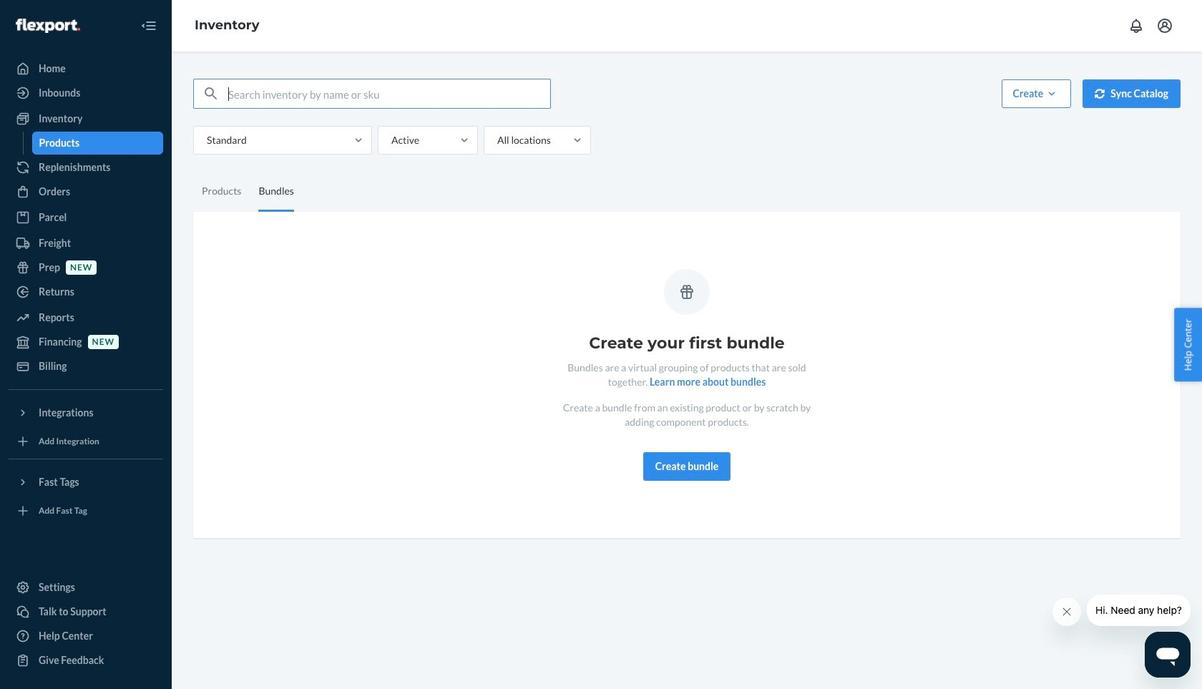Task type: describe. For each thing, give the bounding box(es) containing it.
open notifications image
[[1128, 17, 1145, 34]]

close navigation image
[[140, 17, 157, 34]]

open account menu image
[[1157, 17, 1174, 34]]



Task type: vqa. For each thing, say whether or not it's contained in the screenshot.
rightmost inventory
no



Task type: locate. For each thing, give the bounding box(es) containing it.
flexport logo image
[[16, 18, 80, 33]]

sync alt image
[[1095, 89, 1105, 99]]

Search inventory by name or sku text field
[[228, 79, 550, 108]]



